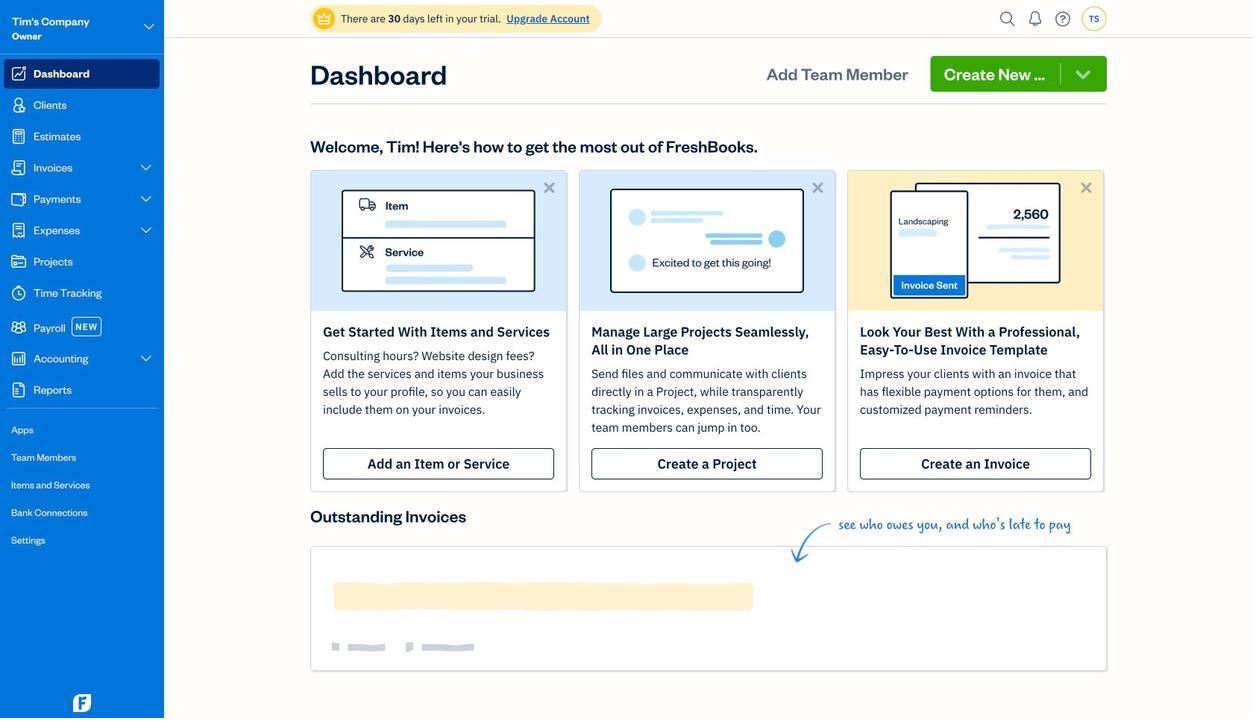 Task type: describe. For each thing, give the bounding box(es) containing it.
go to help image
[[1051, 8, 1075, 30]]

freshbooks image
[[70, 694, 94, 712]]

0 vertical spatial chevron large down image
[[142, 18, 156, 36]]

1 dismiss image from the left
[[541, 179, 558, 196]]

crown image
[[316, 11, 332, 26]]

chart image
[[10, 351, 28, 366]]

payment image
[[10, 192, 28, 207]]

team image
[[10, 320, 28, 335]]

notifications image
[[1023, 4, 1047, 34]]

report image
[[10, 383, 28, 398]]

timer image
[[10, 286, 28, 301]]

chevron large down image for invoice icon
[[139, 162, 153, 174]]

estimate image
[[10, 129, 28, 144]]

search image
[[996, 8, 1020, 30]]



Task type: locate. For each thing, give the bounding box(es) containing it.
0 vertical spatial chevron large down image
[[139, 225, 153, 236]]

1 horizontal spatial dismiss image
[[1078, 179, 1095, 196]]

2 vertical spatial chevron large down image
[[139, 193, 153, 205]]

chevrondown image
[[1073, 63, 1094, 84]]

2 chevron large down image from the top
[[139, 353, 153, 365]]

expense image
[[10, 223, 28, 238]]

chevron large down image for chart image
[[139, 353, 153, 365]]

dashboard image
[[10, 66, 28, 81]]

chevron large down image
[[139, 225, 153, 236], [139, 353, 153, 365]]

dismiss image
[[809, 179, 827, 196]]

1 vertical spatial chevron large down image
[[139, 162, 153, 174]]

chevron large down image
[[142, 18, 156, 36], [139, 162, 153, 174], [139, 193, 153, 205]]

1 chevron large down image from the top
[[139, 225, 153, 236]]

dismiss image
[[541, 179, 558, 196], [1078, 179, 1095, 196]]

project image
[[10, 254, 28, 269]]

invoice image
[[10, 160, 28, 175]]

main element
[[0, 0, 201, 718]]

client image
[[10, 98, 28, 113]]

chevron large down image for expense image at the top left of the page
[[139, 225, 153, 236]]

1 vertical spatial chevron large down image
[[139, 353, 153, 365]]

0 horizontal spatial dismiss image
[[541, 179, 558, 196]]

chevron large down image for payment icon
[[139, 193, 153, 205]]

2 dismiss image from the left
[[1078, 179, 1095, 196]]



Task type: vqa. For each thing, say whether or not it's contained in the screenshot.
the bottommost chevron large down image
yes



